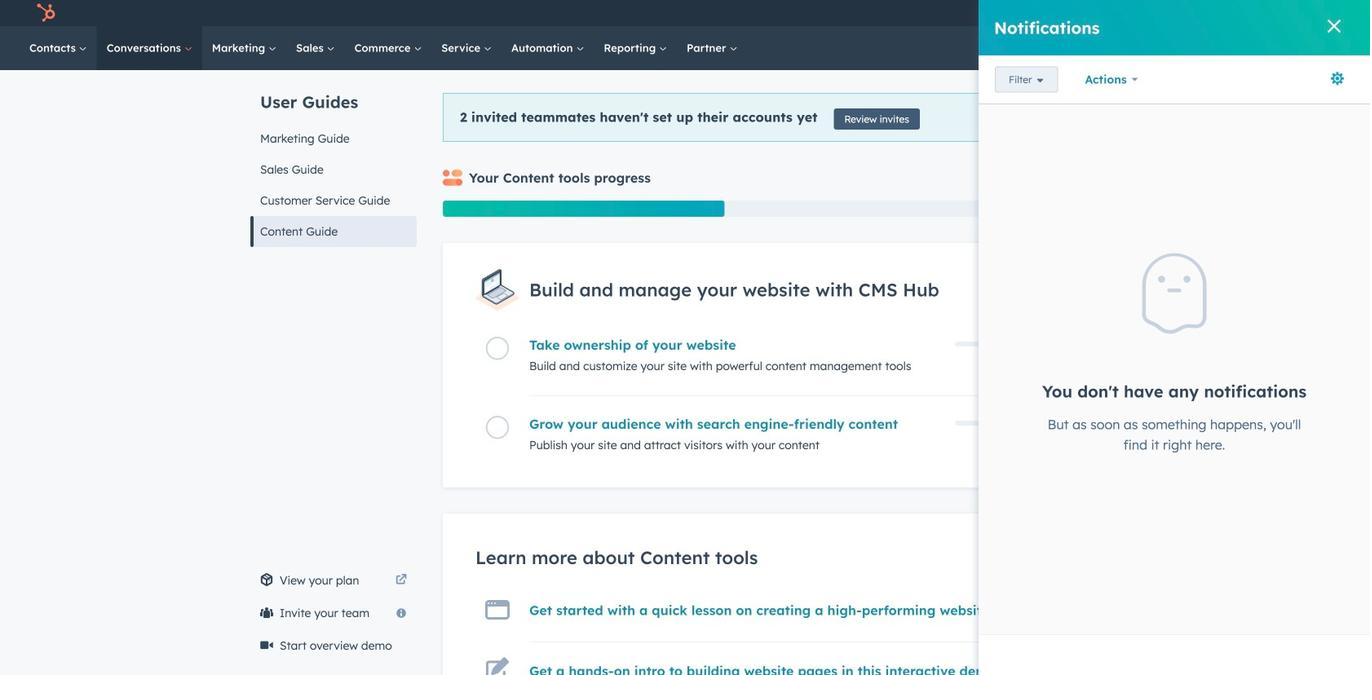 Task type: vqa. For each thing, say whether or not it's contained in the screenshot.
1st Oct
no



Task type: describe. For each thing, give the bounding box(es) containing it.
marketplaces image
[[1160, 7, 1175, 22]]

user guides element
[[251, 70, 417, 247]]

2 link opens in a new window image from the top
[[396, 575, 407, 587]]



Task type: locate. For each thing, give the bounding box(es) containing it.
progress bar
[[443, 201, 725, 217]]

link opens in a new window image
[[396, 571, 407, 591], [396, 575, 407, 587]]

menu
[[1041, 0, 1351, 26]]

garebear orlando image
[[1284, 6, 1298, 20]]

Search HubSpot search field
[[1142, 34, 1314, 62]]

1 link opens in a new window image from the top
[[396, 571, 407, 591]]



